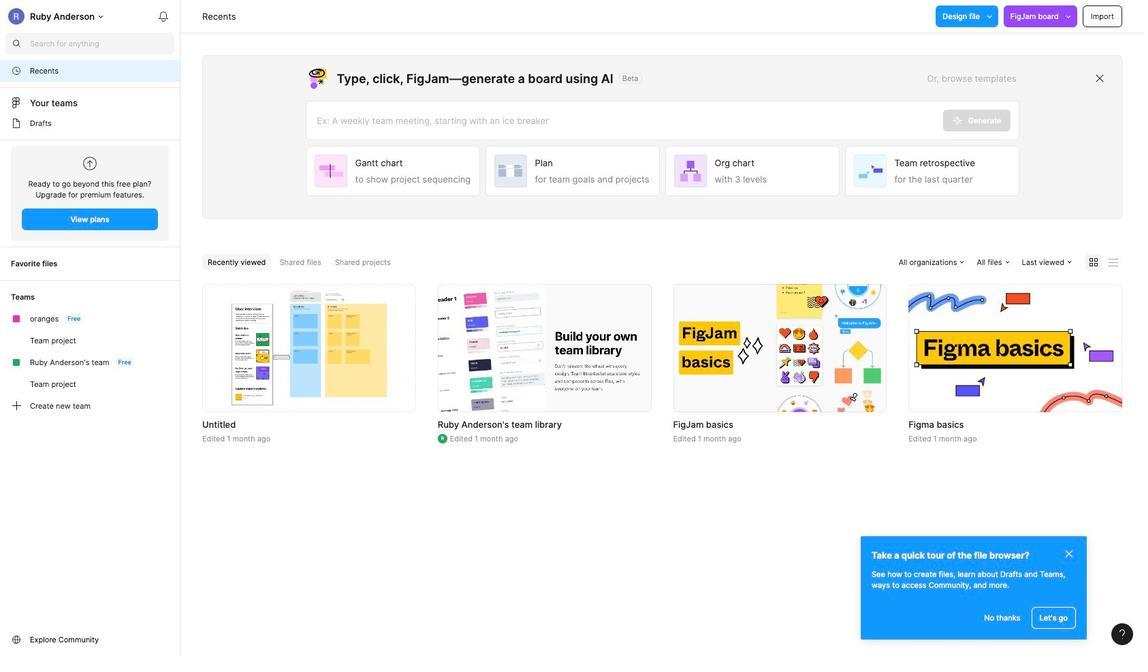 Task type: vqa. For each thing, say whether or not it's contained in the screenshot.
Mindmap image
no



Task type: describe. For each thing, give the bounding box(es) containing it.
help image
[[1120, 630, 1126, 639]]

community 16 image
[[11, 634, 22, 645]]

bell 32 image
[[153, 5, 174, 27]]

page 16 image
[[11, 118, 22, 129]]

search 32 image
[[5, 33, 27, 55]]



Task type: locate. For each thing, give the bounding box(es) containing it.
Search for anything text field
[[30, 38, 174, 49]]

recent 16 image
[[11, 65, 22, 76]]

Ex: A weekly team meeting, starting with an ice breaker field
[[306, 102, 944, 140]]

file thumbnail image
[[438, 284, 652, 412], [674, 284, 887, 412], [909, 284, 1123, 412], [232, 291, 387, 406]]



